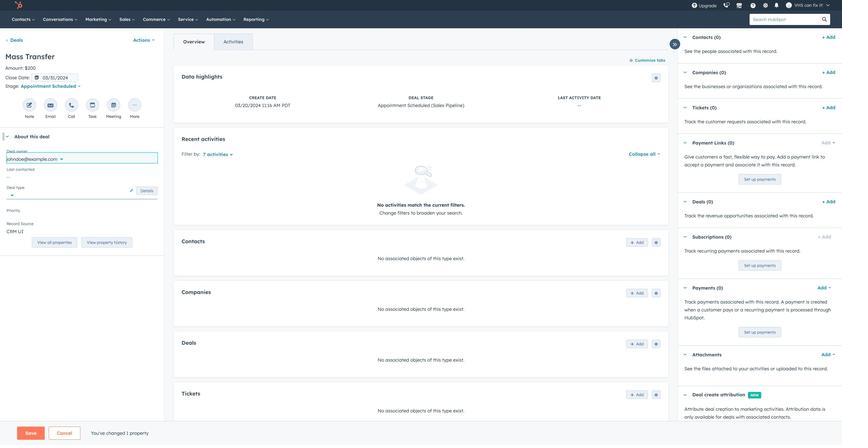 Task type: describe. For each thing, give the bounding box(es) containing it.
note image
[[26, 103, 32, 109]]

task image
[[90, 103, 96, 109]]

3 caret image from the top
[[684, 107, 688, 108]]

jacob simon image
[[787, 2, 792, 8]]

6 caret image from the top
[[684, 354, 688, 356]]



Task type: locate. For each thing, give the bounding box(es) containing it.
marketplaces image
[[737, 3, 743, 9]]

meeting image
[[111, 103, 117, 109]]

-- text field
[[7, 171, 158, 181]]

5 caret image from the top
[[684, 236, 688, 238]]

MM/DD/YYYY text field
[[31, 74, 78, 82]]

1 vertical spatial caret image
[[684, 142, 688, 144]]

menu
[[689, 0, 835, 11]]

alert
[[182, 165, 661, 217]]

caret image
[[684, 36, 688, 38], [684, 72, 688, 73], [684, 107, 688, 108], [684, 201, 688, 203], [684, 236, 688, 238], [684, 354, 688, 356], [684, 395, 688, 396]]

2 vertical spatial caret image
[[684, 287, 688, 289]]

Search HubSpot search field
[[750, 14, 820, 25]]

email image
[[48, 103, 53, 109]]

caret image
[[5, 136, 9, 137], [684, 142, 688, 144], [684, 287, 688, 289]]

navigation
[[174, 34, 253, 50]]

4 caret image from the top
[[684, 201, 688, 203]]

more image
[[132, 103, 138, 109]]

1 caret image from the top
[[684, 36, 688, 38]]

call image
[[69, 103, 75, 109]]

2 caret image from the top
[[684, 72, 688, 73]]

0 vertical spatial caret image
[[5, 136, 9, 137]]

7 caret image from the top
[[684, 395, 688, 396]]



Task type: vqa. For each thing, say whether or not it's contained in the screenshot.
Create in popup button
no



